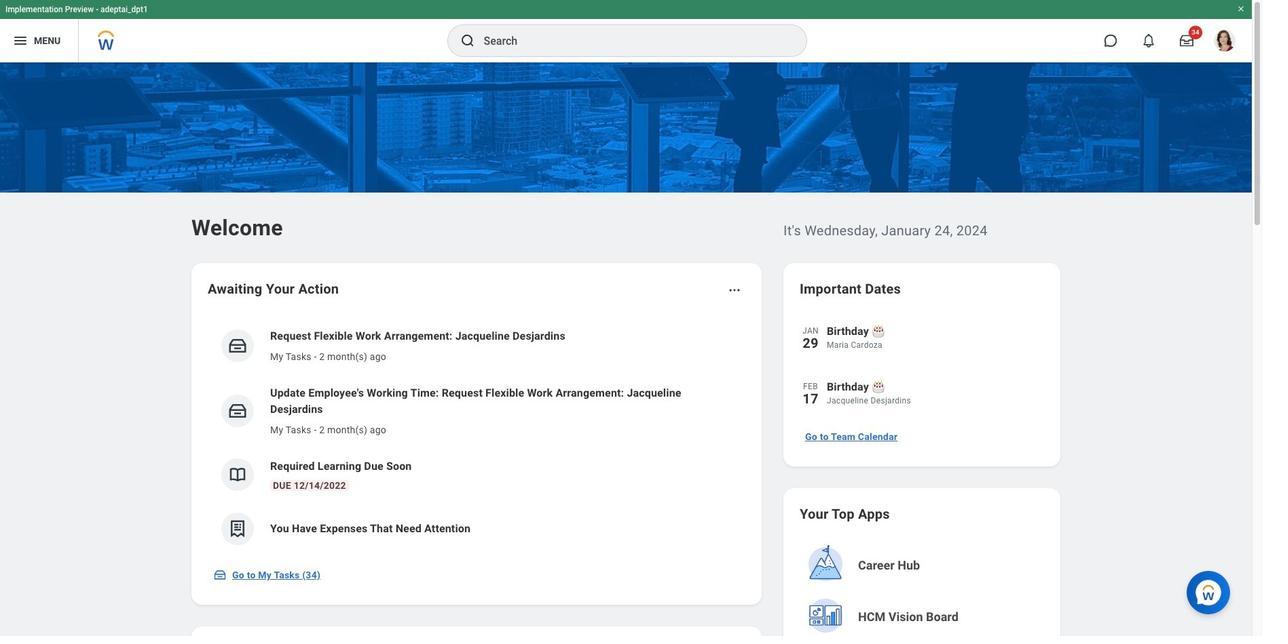 Task type: describe. For each thing, give the bounding box(es) containing it.
inbox large image
[[1180, 34, 1194, 48]]

related actions image
[[728, 284, 741, 297]]

profile logan mcneil image
[[1214, 30, 1236, 54]]

search image
[[459, 33, 476, 49]]

2 inbox image from the top
[[227, 401, 248, 422]]

justify image
[[12, 33, 29, 49]]

close environment banner image
[[1237, 5, 1245, 13]]

Search Workday  search field
[[484, 26, 778, 56]]

dashboard expenses image
[[227, 519, 248, 540]]



Task type: vqa. For each thing, say whether or not it's contained in the screenshot.
inbox image to the left
yes



Task type: locate. For each thing, give the bounding box(es) containing it.
main content
[[0, 62, 1252, 637]]

1 vertical spatial inbox image
[[227, 401, 248, 422]]

0 vertical spatial inbox image
[[227, 336, 248, 356]]

notifications large image
[[1142, 34, 1156, 48]]

inbox image
[[227, 336, 248, 356], [227, 401, 248, 422]]

list
[[208, 318, 746, 557]]

inbox image
[[213, 569, 227, 583]]

1 inbox image from the top
[[227, 336, 248, 356]]

banner
[[0, 0, 1252, 62]]

book open image
[[227, 465, 248, 485]]



